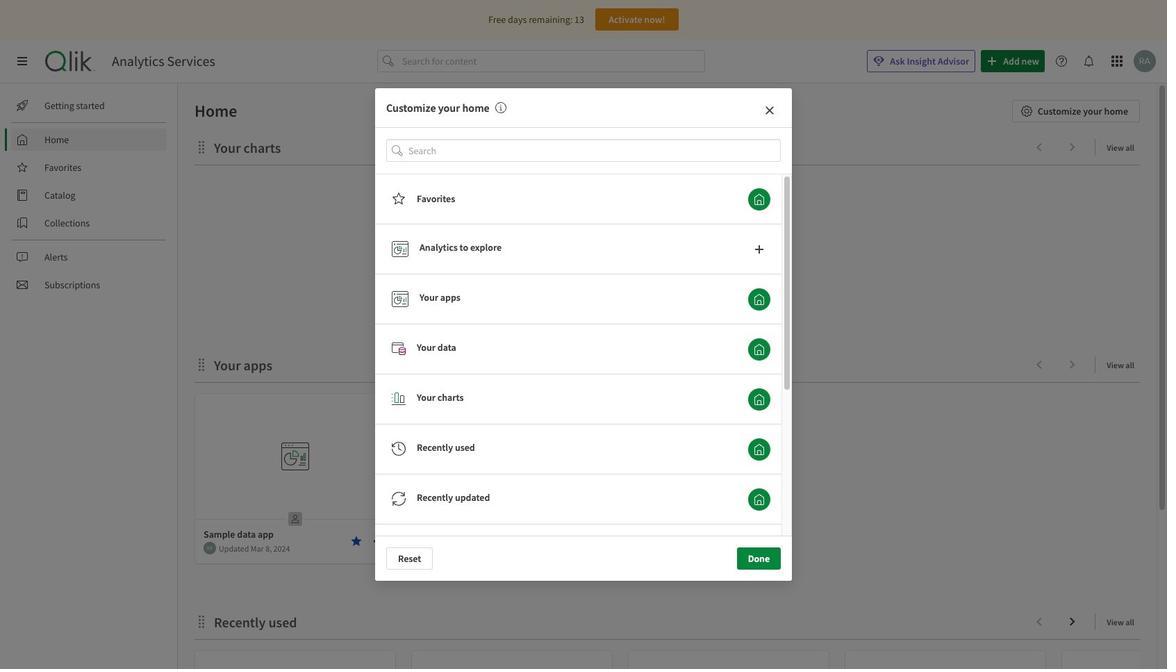 Task type: describe. For each thing, give the bounding box(es) containing it.
move collection image
[[195, 140, 208, 154]]

ruby anderson image
[[204, 542, 216, 555]]

1 vertical spatial move collection image
[[195, 615, 208, 629]]

remove from favorites image
[[351, 536, 362, 547]]

0 vertical spatial move collection image
[[195, 358, 208, 371]]

ruby anderson element
[[204, 542, 216, 555]]

analytics services element
[[112, 53, 215, 69]]



Task type: vqa. For each thing, say whether or not it's contained in the screenshot.
bottom 'tab list'
no



Task type: locate. For each thing, give the bounding box(es) containing it.
main content
[[172, 83, 1168, 669]]

close sidebar menu image
[[17, 56, 28, 67]]

close image
[[764, 105, 776, 116]]

move collection image
[[195, 358, 208, 371], [195, 615, 208, 629]]

Search text field
[[409, 139, 781, 162]]

dialog
[[375, 89, 792, 669]]

navigation pane element
[[0, 89, 177, 302]]

None button
[[749, 188, 771, 210], [749, 238, 771, 260], [749, 288, 771, 310], [749, 338, 771, 360], [749, 388, 771, 411], [749, 438, 771, 461], [749, 488, 771, 511], [749, 188, 771, 210], [749, 238, 771, 260], [749, 288, 771, 310], [749, 338, 771, 360], [749, 388, 771, 411], [749, 438, 771, 461], [749, 488, 771, 511]]



